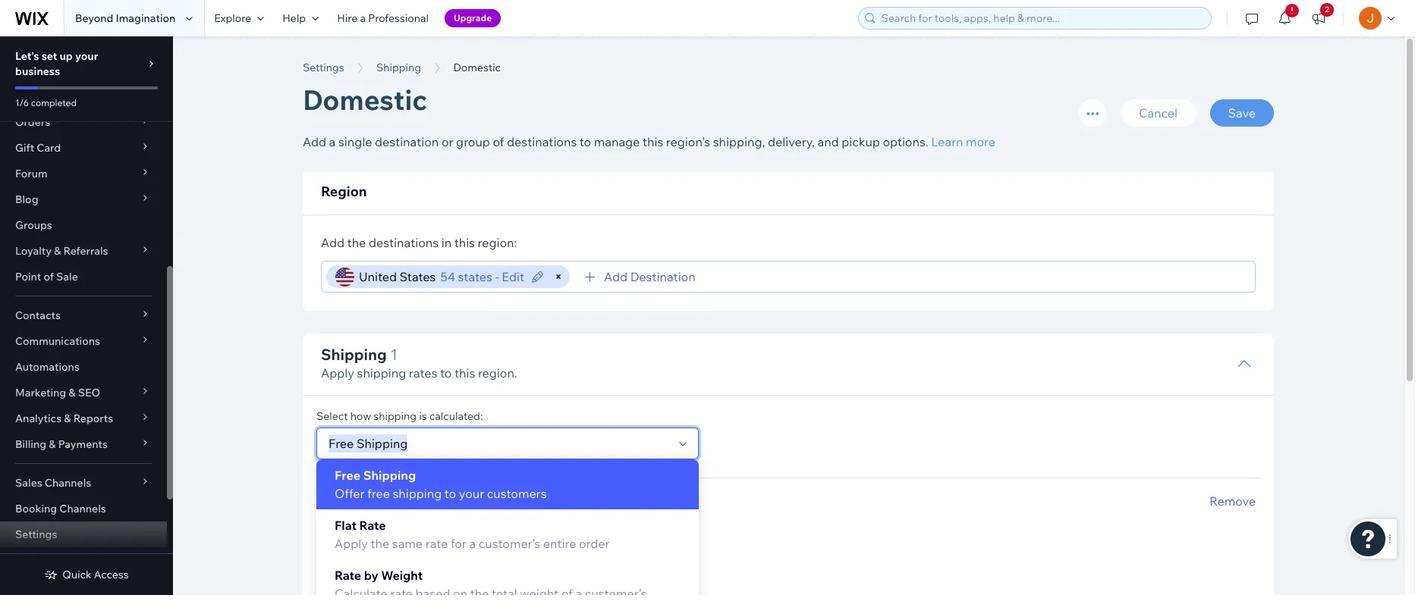 Task type: locate. For each thing, give the bounding box(es) containing it.
1 vertical spatial apply
[[335, 537, 368, 552]]

this right in
[[454, 235, 475, 250]]

0 vertical spatial domestic
[[453, 61, 501, 74]]

rate
[[359, 519, 386, 534], [548, 557, 571, 570], [335, 569, 361, 584]]

booking
[[15, 502, 57, 516]]

& inside dropdown button
[[69, 386, 76, 400]]

hire
[[337, 11, 358, 25]]

billing
[[15, 438, 46, 452]]

1/6
[[15, 97, 29, 109]]

1 horizontal spatial destinations
[[507, 134, 577, 149]]

your
[[75, 49, 98, 63], [459, 487, 484, 502]]

option containing free shipping
[[316, 460, 699, 510]]

the up 'united'
[[347, 235, 366, 250]]

1 vertical spatial channels
[[59, 502, 106, 516]]

0 horizontal spatial settings link
[[0, 522, 167, 548]]

channels
[[45, 477, 91, 490], [59, 502, 106, 516]]

0 horizontal spatial destinations
[[369, 235, 439, 250]]

0 vertical spatial a
[[360, 11, 366, 25]]

to
[[580, 134, 591, 149], [440, 366, 452, 381], [445, 487, 456, 502]]

a right for
[[469, 537, 476, 552]]

manage
[[594, 134, 640, 149]]

1 vertical spatial the
[[371, 537, 389, 552]]

0 horizontal spatial of
[[44, 270, 54, 284]]

0 horizontal spatial settings
[[15, 528, 57, 542]]

1 horizontal spatial a
[[360, 11, 366, 25]]

shipping,
[[713, 134, 765, 149]]

marketing & seo
[[15, 386, 100, 400]]

shipping left is
[[374, 410, 417, 424]]

channels down sales channels popup button
[[59, 502, 106, 516]]

united
[[359, 269, 397, 285]]

settings down help button
[[303, 61, 344, 74]]

2 vertical spatial add
[[604, 269, 628, 285]]

destinations up united states
[[369, 235, 439, 250]]

& left the reports
[[64, 412, 71, 426]]

of
[[493, 134, 504, 149], [44, 270, 54, 284]]

time
[[383, 557, 406, 570]]

e.g., 3 - 5 business days field
[[326, 576, 524, 596]]

1 vertical spatial shipping
[[374, 410, 417, 424]]

& right billing at the left of the page
[[49, 438, 56, 452]]

calculated:
[[429, 410, 483, 424]]

weight
[[381, 569, 423, 584]]

0 vertical spatial add
[[303, 134, 326, 149]]

analytics
[[15, 412, 62, 426]]

1 vertical spatial add
[[321, 235, 345, 250]]

settings link down help button
[[295, 60, 352, 75]]

loyalty & referrals button
[[0, 238, 167, 264]]

1 vertical spatial settings link
[[0, 522, 167, 548]]

loyalty
[[15, 244, 52, 258]]

2 horizontal spatial a
[[469, 537, 476, 552]]

loyalty & referrals
[[15, 244, 108, 258]]

states
[[400, 269, 436, 285]]

0 horizontal spatial your
[[75, 49, 98, 63]]

1 horizontal spatial your
[[459, 487, 484, 502]]

shipping right the free
[[393, 487, 442, 502]]

the up est. delivery time (optional)
[[371, 537, 389, 552]]

your right up
[[75, 49, 98, 63]]

shipping down the 1
[[357, 366, 406, 381]]

add the destinations in this region:
[[321, 235, 517, 250]]

est. delivery time (optional)
[[321, 557, 456, 570]]

to right rates
[[440, 366, 452, 381]]

1 vertical spatial a
[[329, 134, 336, 149]]

entire
[[543, 537, 576, 552]]

list box
[[316, 460, 699, 596]]

shipping inside shipping 1 apply shipping rates to this region.
[[321, 345, 387, 364]]

0 vertical spatial the
[[347, 235, 366, 250]]

your up the e.g., standard shipping field at the left bottom of page
[[459, 487, 484, 502]]

0 vertical spatial destinations
[[507, 134, 577, 149]]

1 vertical spatial to
[[440, 366, 452, 381]]

shipping up the free
[[363, 469, 416, 484]]

rate left by
[[335, 569, 361, 584]]

up
[[60, 49, 73, 63]]

add
[[303, 134, 326, 149], [321, 235, 345, 250], [604, 269, 628, 285]]

upgrade
[[454, 12, 492, 24]]

reports
[[73, 412, 113, 426]]

access
[[94, 568, 129, 582]]

rate down entire
[[548, 557, 571, 570]]

channels up "booking channels"
[[45, 477, 91, 490]]

2 vertical spatial shipping
[[393, 487, 442, 502]]

0 vertical spatial your
[[75, 49, 98, 63]]

cancel
[[1139, 105, 1178, 121]]

contacts
[[15, 309, 61, 323]]

0 horizontal spatial a
[[329, 134, 336, 149]]

apply up select on the bottom of the page
[[321, 366, 354, 381]]

& right loyalty
[[54, 244, 61, 258]]

to up the e.g., standard shipping field at the left bottom of page
[[445, 487, 456, 502]]

of right group
[[493, 134, 504, 149]]

remove button
[[1210, 493, 1256, 511]]

& for billing
[[49, 438, 56, 452]]

same
[[392, 537, 423, 552]]

shipping 1 apply shipping rates to this region.
[[321, 345, 517, 381]]

this left region. on the left bottom
[[455, 366, 475, 381]]

channels inside popup button
[[45, 477, 91, 490]]

contacts button
[[0, 303, 167, 329]]

explore
[[214, 11, 251, 25]]

shipping down professional
[[376, 61, 421, 74]]

add for add a single destination or group of destinations to manage this region's shipping, delivery, and pickup options. learn more
[[303, 134, 326, 149]]

shipping inside shipping link
[[376, 61, 421, 74]]

1 vertical spatial settings
[[15, 528, 57, 542]]

a left single
[[329, 134, 336, 149]]

1 vertical spatial destinations
[[369, 235, 439, 250]]

0 horizontal spatial the
[[347, 235, 366, 250]]

apply inside shipping 1 apply shipping rates to this region.
[[321, 366, 354, 381]]

list box containing free shipping
[[316, 460, 699, 596]]

1 horizontal spatial settings link
[[295, 60, 352, 75]]

0 vertical spatial settings
[[303, 61, 344, 74]]

0 vertical spatial channels
[[45, 477, 91, 490]]

to inside shipping 1 apply shipping rates to this region.
[[440, 366, 452, 381]]

destinations
[[507, 134, 577, 149], [369, 235, 439, 250]]

0 vertical spatial of
[[493, 134, 504, 149]]

rates
[[409, 366, 437, 381]]

rate down shipping option name
[[359, 519, 386, 534]]

blog button
[[0, 187, 167, 212]]

gift card button
[[0, 135, 167, 161]]

sales channels button
[[0, 471, 167, 496]]

0 field
[[565, 576, 675, 596]]

1 vertical spatial your
[[459, 487, 484, 502]]

add left destination
[[604, 269, 628, 285]]

rate for rate
[[548, 557, 571, 570]]

a right hire
[[360, 11, 366, 25]]

apply down flat
[[335, 537, 368, 552]]

add left single
[[303, 134, 326, 149]]

settings
[[303, 61, 344, 74], [15, 528, 57, 542]]

shipping for shipping option name
[[321, 493, 366, 506]]

apply for shipping
[[321, 366, 354, 381]]

option
[[316, 460, 699, 510]]

None field
[[700, 262, 1248, 292], [324, 429, 673, 459], [700, 262, 1248, 292], [324, 429, 673, 459]]

destinations right group
[[507, 134, 577, 149]]

arrow up outline image
[[1237, 356, 1252, 372]]

group
[[456, 134, 490, 149]]

flat
[[335, 519, 357, 534]]

add down region
[[321, 235, 345, 250]]

2 vertical spatial this
[[455, 366, 475, 381]]

a for add
[[329, 134, 336, 149]]

add inside button
[[604, 269, 628, 285]]

of left sale
[[44, 270, 54, 284]]

& left seo
[[69, 386, 76, 400]]

and
[[818, 134, 839, 149]]

shipping for shipping
[[376, 61, 421, 74]]

add destination button
[[581, 268, 696, 286]]

for
[[451, 537, 467, 552]]

e.g., Standard Shipping field
[[326, 512, 600, 538]]

a
[[360, 11, 366, 25], [329, 134, 336, 149], [469, 537, 476, 552]]

to inside free shipping offer free shipping to your customers
[[445, 487, 456, 502]]

2 vertical spatial to
[[445, 487, 456, 502]]

to left the 'manage'
[[580, 134, 591, 149]]

1 vertical spatial of
[[44, 270, 54, 284]]

your inside let's set up your business
[[75, 49, 98, 63]]

settings link down "booking channels"
[[0, 522, 167, 548]]

united states
[[359, 269, 436, 285]]

domestic up single
[[303, 83, 427, 117]]

0 vertical spatial shipping
[[357, 366, 406, 381]]

2
[[1325, 5, 1329, 14]]

apply inside the flat rate apply the same rate for a customer's entire order
[[335, 537, 368, 552]]

& for loyalty
[[54, 244, 61, 258]]

save
[[1228, 105, 1256, 121]]

this inside shipping 1 apply shipping rates to this region.
[[455, 366, 475, 381]]

shipping inside free shipping offer free shipping to your customers
[[363, 469, 416, 484]]

states
[[458, 269, 492, 285]]

billing & payments button
[[0, 432, 167, 458]]

0 horizontal spatial domestic
[[303, 83, 427, 117]]

settings down booking
[[15, 528, 57, 542]]

shipping down 'free'
[[321, 493, 366, 506]]

this
[[643, 134, 663, 149], [454, 235, 475, 250], [455, 366, 475, 381]]

2 button
[[1302, 0, 1336, 36]]

learn
[[931, 134, 963, 149]]

sale
[[56, 270, 78, 284]]

1 horizontal spatial the
[[371, 537, 389, 552]]

learn more link
[[931, 134, 996, 149]]

domestic down upgrade button at the top
[[453, 61, 501, 74]]

1 horizontal spatial domestic
[[453, 61, 501, 74]]

0 vertical spatial apply
[[321, 366, 354, 381]]

region
[[321, 183, 367, 200]]

2 vertical spatial a
[[469, 537, 476, 552]]

shipping left the 1
[[321, 345, 387, 364]]

0 vertical spatial settings link
[[295, 60, 352, 75]]

this left region's
[[643, 134, 663, 149]]

est.
[[321, 557, 339, 570]]

apply
[[321, 366, 354, 381], [335, 537, 368, 552]]



Task type: vqa. For each thing, say whether or not it's contained in the screenshot.
They'Re
no



Task type: describe. For each thing, give the bounding box(es) containing it.
-
[[495, 269, 499, 285]]

shipping for shipping 1 apply shipping rates to this region.
[[321, 345, 387, 364]]

your inside free shipping offer free shipping to your customers
[[459, 487, 484, 502]]

point of sale link
[[0, 264, 167, 290]]

booking channels link
[[0, 496, 167, 522]]

set
[[42, 49, 57, 63]]

add a single destination or group of destinations to manage this region's shipping, delivery, and pickup options. learn more
[[303, 134, 996, 149]]

is
[[419, 410, 427, 424]]

free shipping offer free shipping to your customers
[[335, 469, 547, 502]]

1 horizontal spatial of
[[493, 134, 504, 149]]

booking channels
[[15, 502, 106, 516]]

edit
[[502, 269, 524, 285]]

channels for sales channels
[[45, 477, 91, 490]]

a for hire
[[360, 11, 366, 25]]

settings link inside sidebar element
[[0, 522, 167, 548]]

to for shipping
[[445, 487, 456, 502]]

upgrade button
[[445, 9, 501, 27]]

rate by weight
[[335, 569, 423, 584]]

gift
[[15, 141, 34, 155]]

channels for booking channels
[[59, 502, 106, 516]]

free
[[367, 487, 390, 502]]

rate inside the flat rate apply the same rate for a customer's entire order
[[359, 519, 386, 534]]

shipping inside free shipping offer free shipping to your customers
[[393, 487, 442, 502]]

1 vertical spatial domestic
[[303, 83, 427, 117]]

& for marketing
[[69, 386, 76, 400]]

sales channels
[[15, 477, 91, 490]]

apply for flat
[[335, 537, 368, 552]]

quick access
[[62, 568, 129, 582]]

settings inside sidebar element
[[15, 528, 57, 542]]

referrals
[[63, 244, 108, 258]]

to for 1
[[440, 366, 452, 381]]

business
[[15, 65, 60, 78]]

marketing
[[15, 386, 66, 400]]

beyond imagination
[[75, 11, 176, 25]]

sales
[[15, 477, 42, 490]]

54 states  - edit
[[440, 269, 524, 285]]

add for add the destinations in this region:
[[321, 235, 345, 250]]

a inside the flat rate apply the same rate for a customer's entire order
[[469, 537, 476, 552]]

0 vertical spatial this
[[643, 134, 663, 149]]

1
[[390, 345, 398, 364]]

region.
[[478, 366, 517, 381]]

in
[[441, 235, 452, 250]]

payments
[[58, 438, 108, 452]]

automations
[[15, 360, 80, 374]]

billing & payments
[[15, 438, 108, 452]]

beyond
[[75, 11, 113, 25]]

by
[[364, 569, 378, 584]]

let's set up your business
[[15, 49, 98, 78]]

gift card
[[15, 141, 61, 155]]

rate for rate by weight
[[335, 569, 361, 584]]

seo
[[78, 386, 100, 400]]

analytics & reports
[[15, 412, 113, 426]]

single
[[338, 134, 372, 149]]

0 vertical spatial to
[[580, 134, 591, 149]]

point of sale
[[15, 270, 78, 284]]

professional
[[368, 11, 429, 25]]

communications button
[[0, 329, 167, 354]]

54
[[440, 269, 455, 285]]

more
[[966, 134, 996, 149]]

Search for tools, apps, help & more... field
[[877, 8, 1207, 29]]

how
[[350, 410, 371, 424]]

select how shipping is calculated:
[[316, 410, 483, 424]]

forum
[[15, 167, 47, 181]]

1 horizontal spatial settings
[[303, 61, 344, 74]]

automations link
[[0, 354, 167, 380]]

point
[[15, 270, 41, 284]]

orders button
[[0, 109, 167, 135]]

remove
[[1210, 494, 1256, 510]]

delivery,
[[768, 134, 815, 149]]

& for analytics
[[64, 412, 71, 426]]

region's
[[666, 134, 710, 149]]

rate
[[425, 537, 448, 552]]

options.
[[883, 134, 929, 149]]

hire a professional link
[[328, 0, 438, 36]]

cancel button
[[1121, 99, 1196, 127]]

orders
[[15, 115, 50, 129]]

communications
[[15, 335, 100, 348]]

help
[[283, 11, 306, 25]]

help button
[[273, 0, 328, 36]]

select
[[316, 410, 348, 424]]

1 vertical spatial this
[[454, 235, 475, 250]]

blog
[[15, 193, 38, 206]]

shipping inside shipping 1 apply shipping rates to this region.
[[357, 366, 406, 381]]

customer's
[[479, 537, 541, 552]]

pickup
[[842, 134, 880, 149]]

add for add destination
[[604, 269, 628, 285]]

analytics & reports button
[[0, 406, 167, 432]]

name
[[403, 493, 430, 506]]

groups
[[15, 219, 52, 232]]

sidebar element
[[0, 36, 173, 596]]

54 states  - edit button
[[440, 268, 547, 286]]

save button
[[1210, 99, 1274, 127]]

(optional)
[[408, 557, 456, 570]]

the inside the flat rate apply the same rate for a customer's entire order
[[371, 537, 389, 552]]

free
[[335, 469, 361, 484]]

destination
[[630, 269, 696, 285]]

delivery
[[342, 557, 381, 570]]

option
[[368, 493, 400, 506]]

shipping option name
[[321, 493, 430, 506]]

order
[[579, 537, 610, 552]]

card
[[37, 141, 61, 155]]

of inside sidebar element
[[44, 270, 54, 284]]

add destination
[[604, 269, 696, 285]]

shipping link
[[369, 60, 429, 75]]



